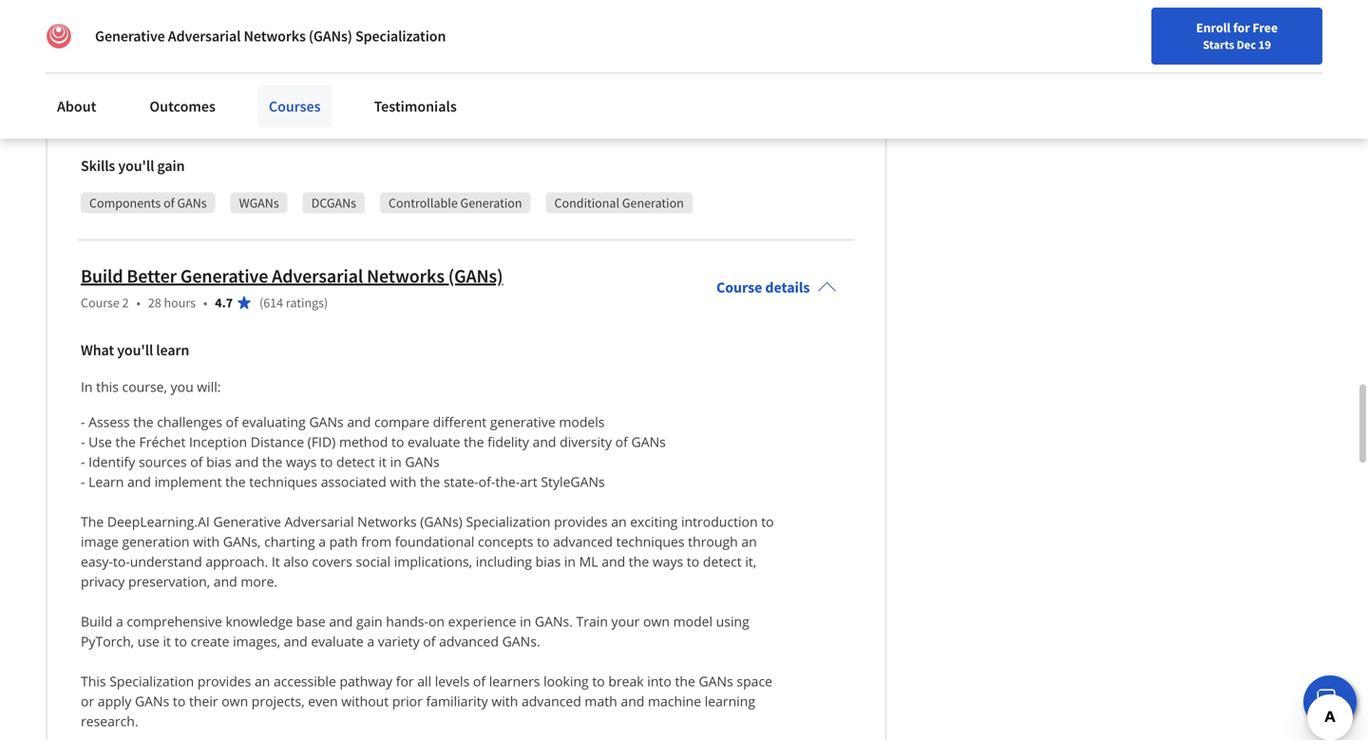 Task type: locate. For each thing, give the bounding box(es) containing it.
with right associated
[[390, 473, 416, 491]]

0 horizontal spatial detect
[[336, 453, 375, 471]]

to right concepts
[[537, 532, 550, 551]]

to
[[391, 433, 404, 451], [320, 453, 333, 471], [761, 513, 774, 531], [537, 532, 550, 551], [687, 552, 700, 570], [174, 632, 187, 650], [592, 672, 605, 690], [173, 692, 186, 710]]

of up inception
[[226, 413, 238, 431]]

1 vertical spatial advanced
[[439, 632, 499, 650]]

generative up 4.7
[[180, 264, 268, 288]]

1 vertical spatial gain
[[356, 612, 383, 630]]

you'll left learn
[[117, 341, 153, 360]]

gain up the variety
[[356, 612, 383, 630]]

•
[[136, 294, 140, 311], [203, 294, 207, 311]]

gans.
[[535, 612, 573, 630], [502, 632, 540, 650]]

0 vertical spatial for
[[1233, 19, 1250, 36]]

testimonials
[[374, 97, 457, 116]]

associated
[[321, 473, 386, 491]]

an up projects,
[[255, 672, 270, 690]]

1 vertical spatial in
[[564, 552, 576, 570]]

0 horizontal spatial course
[[81, 294, 120, 311]]

- left use
[[81, 433, 85, 451]]

all
[[417, 672, 431, 690]]

understand
[[130, 552, 202, 570]]

2 vertical spatial with
[[492, 692, 518, 710]]

0 horizontal spatial bias
[[206, 453, 232, 471]]

0 vertical spatial techniques
[[249, 473, 317, 491]]

you'll
[[118, 156, 154, 175], [117, 341, 153, 360]]

in down compare
[[390, 453, 402, 471]]

gain
[[157, 156, 185, 175], [356, 612, 383, 630]]

gans up learning
[[699, 672, 733, 690]]

approach.
[[206, 552, 268, 570]]

also
[[283, 552, 309, 570]]

1 vertical spatial a
[[116, 612, 123, 630]]

2 horizontal spatial a
[[367, 632, 374, 650]]

ml
[[579, 552, 598, 570]]

advanced down experience
[[439, 632, 499, 650]]

build up 2
[[81, 264, 123, 288]]

(gans) up foundational
[[420, 513, 463, 531]]

2 vertical spatial specialization
[[109, 672, 194, 690]]

diversity
[[560, 433, 612, 451]]

2 build from the top
[[81, 612, 112, 630]]

specialization up concepts
[[466, 513, 551, 531]]

2 horizontal spatial an
[[741, 532, 757, 551]]

advanced down looking
[[522, 692, 581, 710]]

through
[[688, 532, 738, 551]]

specialization up testimonials link at the left top of the page
[[355, 27, 446, 46]]

2 vertical spatial adversarial
[[285, 513, 354, 531]]

2 vertical spatial generative
[[213, 513, 281, 531]]

bias left ml
[[536, 552, 561, 570]]

courses
[[269, 97, 321, 116]]

networks up the from
[[357, 513, 417, 531]]

specialization down use
[[109, 672, 194, 690]]

• right 2
[[136, 294, 140, 311]]

0 vertical spatial you'll
[[118, 156, 154, 175]]

generative inside the - assess the challenges of evaluating gans and compare different generative models - use the fréchet inception distance (fid) method to evaluate the fidelity and diversity of gans - identify sources of bias and the ways to detect it in gans - learn and implement the techniques associated with the state-of-the-art stylegans the deeplearning.ai generative adversarial networks (gans) specialization provides an exciting introduction to image generation with gans, charting a path from foundational concepts to advanced techniques through an easy-to-understand approach. it also covers social implications, including bias in ml and the ways to detect it, privacy preservation, and more. build a comprehensive knowledge base and gain hands-on experience in gans. train your own model using pytorch, use it to create images, and evaluate a variety of advanced gans. this specialization provides an accessible pathway for all levels of learners looking to break into the gans space or apply gans to their own projects, even without prior familiarity with advanced math and machine learning research.
[[213, 513, 281, 531]]

0 horizontal spatial provides
[[198, 672, 251, 690]]

and right the base
[[329, 612, 353, 630]]

course inside dropdown button
[[716, 278, 762, 297]]

space
[[737, 672, 772, 690]]

1 vertical spatial provides
[[198, 672, 251, 690]]

1 horizontal spatial specialization
[[355, 27, 446, 46]]

deeplearning.ai image
[[46, 23, 72, 49]]

0 horizontal spatial •
[[136, 294, 140, 311]]

it down method
[[379, 453, 387, 471]]

it
[[379, 453, 387, 471], [163, 632, 171, 650]]

1 vertical spatial generative
[[180, 264, 268, 288]]

enroll
[[1196, 19, 1231, 36]]

0 horizontal spatial for
[[396, 672, 414, 690]]

bias
[[206, 453, 232, 471], [536, 552, 561, 570]]

and down "break"
[[621, 692, 645, 710]]

1 horizontal spatial •
[[203, 294, 207, 311]]

adversarial up ) at the left top
[[272, 264, 363, 288]]

- left identify
[[81, 453, 85, 471]]

own right your
[[643, 612, 670, 630]]

1 vertical spatial it
[[163, 632, 171, 650]]

distance
[[251, 433, 304, 451]]

art
[[520, 473, 538, 491]]

1 vertical spatial ways
[[653, 552, 683, 570]]

techniques down distance
[[249, 473, 317, 491]]

1 vertical spatial you'll
[[117, 341, 153, 360]]

(gans) down controllable generation
[[448, 264, 503, 288]]

networks
[[244, 27, 306, 46], [367, 264, 445, 288], [357, 513, 417, 531]]

on
[[428, 612, 445, 630]]

generative up gans,
[[213, 513, 281, 531]]

comprehensive
[[127, 612, 222, 630]]

2 vertical spatial networks
[[357, 513, 417, 531]]

detect down through
[[703, 552, 742, 570]]

prior
[[392, 692, 423, 710]]

for up 'dec'
[[1233, 19, 1250, 36]]

to down compare
[[391, 433, 404, 451]]

ways down (fid)
[[286, 453, 317, 471]]

1 vertical spatial detect
[[703, 552, 742, 570]]

you'll right skills
[[118, 156, 154, 175]]

accessible
[[274, 672, 336, 690]]

about link
[[46, 86, 108, 127]]

generation for conditional generation
[[622, 194, 684, 211]]

what you'll learn
[[81, 341, 189, 360]]

0 horizontal spatial gain
[[157, 156, 185, 175]]

4 - from the top
[[81, 473, 85, 491]]

adversarial up path
[[285, 513, 354, 531]]

images,
[[233, 632, 280, 650]]

and down approach.
[[214, 572, 237, 590]]

0 horizontal spatial techniques
[[249, 473, 317, 491]]

in right experience
[[520, 612, 531, 630]]

advanced up ml
[[553, 532, 613, 551]]

• left 4.7
[[203, 294, 207, 311]]

(gans) up courses link
[[309, 27, 352, 46]]

for left all
[[396, 672, 414, 690]]

2 vertical spatial in
[[520, 612, 531, 630]]

0 horizontal spatial in
[[390, 453, 402, 471]]

adversarial
[[168, 27, 241, 46], [272, 264, 363, 288], [285, 513, 354, 531]]

1 horizontal spatial course
[[716, 278, 762, 297]]

build better generative adversarial networks (gans) link
[[81, 264, 503, 288]]

0 vertical spatial gans.
[[535, 612, 573, 630]]

0 vertical spatial ways
[[286, 453, 317, 471]]

with
[[390, 473, 416, 491], [193, 532, 220, 551], [492, 692, 518, 710]]

2 generation from the left
[[622, 194, 684, 211]]

and
[[347, 413, 371, 431], [533, 433, 556, 451], [235, 453, 259, 471], [127, 473, 151, 491], [602, 552, 625, 570], [214, 572, 237, 590], [329, 612, 353, 630], [284, 632, 308, 650], [621, 692, 645, 710]]

0 vertical spatial detect
[[336, 453, 375, 471]]

familiarity
[[426, 692, 488, 710]]

2 vertical spatial a
[[367, 632, 374, 650]]

build up pytorch,
[[81, 612, 112, 630]]

1 vertical spatial for
[[396, 672, 414, 690]]

2 - from the top
[[81, 433, 85, 451]]

including
[[476, 552, 532, 570]]

1 vertical spatial an
[[741, 532, 757, 551]]

course details
[[716, 278, 810, 297]]

provides up ml
[[554, 513, 608, 531]]

0 vertical spatial provides
[[554, 513, 608, 531]]

the up 'machine'
[[675, 672, 695, 690]]

evaluate
[[408, 433, 460, 451], [311, 632, 364, 650]]

gans. up learners
[[502, 632, 540, 650]]

1 horizontal spatial generation
[[622, 194, 684, 211]]

a
[[319, 532, 326, 551], [116, 612, 123, 630], [367, 632, 374, 650]]

the left state-
[[420, 473, 440, 491]]

pathway
[[340, 672, 392, 690]]

machine
[[648, 692, 701, 710]]

0 vertical spatial bias
[[206, 453, 232, 471]]

1 generation from the left
[[460, 194, 522, 211]]

1 vertical spatial own
[[222, 692, 248, 710]]

2 horizontal spatial in
[[564, 552, 576, 570]]

ways down exciting
[[653, 552, 683, 570]]

- left the assess
[[81, 413, 85, 431]]

course left 2
[[81, 294, 120, 311]]

0 vertical spatial adversarial
[[168, 27, 241, 46]]

course
[[716, 278, 762, 297], [81, 294, 120, 311]]

a left path
[[319, 532, 326, 551]]

to right introduction
[[761, 513, 774, 531]]

0 vertical spatial evaluate
[[408, 433, 460, 451]]

0 vertical spatial with
[[390, 473, 416, 491]]

in
[[390, 453, 402, 471], [564, 552, 576, 570], [520, 612, 531, 630]]

hours
[[164, 294, 196, 311]]

1 horizontal spatial for
[[1233, 19, 1250, 36]]

build inside the - assess the challenges of evaluating gans and compare different generative models - use the fréchet inception distance (fid) method to evaluate the fidelity and diversity of gans - identify sources of bias and the ways to detect it in gans - learn and implement the techniques associated with the state-of-the-art stylegans the deeplearning.ai generative adversarial networks (gans) specialization provides an exciting introduction to image generation with gans, charting a path from foundational concepts to advanced techniques through an easy-to-understand approach. it also covers social implications, including bias in ml and the ways to detect it, privacy preservation, and more. build a comprehensive knowledge base and gain hands-on experience in gans. train your own model using pytorch, use it to create images, and evaluate a variety of advanced gans. this specialization provides an accessible pathway for all levels of learners looking to break into the gans space or apply gans to their own projects, even without prior familiarity with advanced math and machine learning research.
[[81, 612, 112, 630]]

course for course 2 • 28 hours •
[[81, 294, 120, 311]]

better
[[127, 264, 177, 288]]

a left the variety
[[367, 632, 374, 650]]

and down the base
[[284, 632, 308, 650]]

1 • from the left
[[136, 294, 140, 311]]

1 vertical spatial with
[[193, 532, 220, 551]]

an up it,
[[741, 532, 757, 551]]

-
[[81, 413, 85, 431], [81, 433, 85, 451], [81, 453, 85, 471], [81, 473, 85, 491]]

of-
[[479, 473, 495, 491]]

method
[[339, 433, 388, 451]]

0 vertical spatial own
[[643, 612, 670, 630]]

bias down inception
[[206, 453, 232, 471]]

techniques down exciting
[[616, 532, 685, 551]]

0 vertical spatial build
[[81, 264, 123, 288]]

0 vertical spatial an
[[611, 513, 627, 531]]

- left learn
[[81, 473, 85, 491]]

for inside enroll for free starts dec 19
[[1233, 19, 1250, 36]]

1 horizontal spatial a
[[319, 532, 326, 551]]

0 horizontal spatial an
[[255, 672, 270, 690]]

evaluate down different
[[408, 433, 460, 451]]

1 vertical spatial evaluate
[[311, 632, 364, 650]]

you'll for gain
[[118, 156, 154, 175]]

in
[[81, 378, 93, 396]]

and down inception
[[235, 453, 259, 471]]

to down through
[[687, 552, 700, 570]]

evaluate down the base
[[311, 632, 364, 650]]

learn
[[156, 341, 189, 360]]

0 horizontal spatial specialization
[[109, 672, 194, 690]]

exciting
[[630, 513, 678, 531]]

inception
[[189, 433, 247, 451]]

path
[[329, 532, 358, 551]]

own
[[643, 612, 670, 630], [222, 692, 248, 710]]

1 vertical spatial bias
[[536, 552, 561, 570]]

a up pytorch,
[[116, 612, 123, 630]]

the down inception
[[225, 473, 246, 491]]

1 vertical spatial adversarial
[[272, 264, 363, 288]]

dcgans
[[311, 194, 356, 211]]

to up math
[[592, 672, 605, 690]]

2 horizontal spatial specialization
[[466, 513, 551, 531]]

components of gans
[[89, 194, 207, 211]]

0 horizontal spatial evaluate
[[311, 632, 364, 650]]

and right ml
[[602, 552, 625, 570]]

networks down controllable
[[367, 264, 445, 288]]

1 vertical spatial gans.
[[502, 632, 540, 650]]

it right use
[[163, 632, 171, 650]]

provides up their
[[198, 672, 251, 690]]

networks up courses link
[[244, 27, 306, 46]]

2 vertical spatial (gans)
[[420, 513, 463, 531]]

0 horizontal spatial generation
[[460, 194, 522, 211]]

provides
[[554, 513, 608, 531], [198, 672, 251, 690]]

generation right controllable
[[460, 194, 522, 211]]

menu item
[[1024, 19, 1146, 81]]

with down learners
[[492, 692, 518, 710]]

adversarial up outcomes
[[168, 27, 241, 46]]

2 horizontal spatial with
[[492, 692, 518, 710]]

starts
[[1203, 37, 1234, 52]]

specialization
[[355, 27, 446, 46], [466, 513, 551, 531], [109, 672, 194, 690]]

pytorch,
[[81, 632, 134, 650]]

or
[[81, 692, 94, 710]]

gans. left "train"
[[535, 612, 573, 630]]

generation
[[122, 532, 190, 551]]

wgans
[[239, 194, 279, 211]]

own right their
[[222, 692, 248, 710]]

of right levels
[[473, 672, 486, 690]]

1 horizontal spatial provides
[[554, 513, 608, 531]]

an left exciting
[[611, 513, 627, 531]]

to-
[[113, 552, 130, 570]]

adversarial inside the - assess the challenges of evaluating gans and compare different generative models - use the fréchet inception distance (fid) method to evaluate the fidelity and diversity of gans - identify sources of bias and the ways to detect it in gans - learn and implement the techniques associated with the state-of-the-art stylegans the deeplearning.ai generative adversarial networks (gans) specialization provides an exciting introduction to image generation with gans, charting a path from foundational concepts to advanced techniques through an easy-to-understand approach. it also covers social implications, including bias in ml and the ways to detect it, privacy preservation, and more. build a comprehensive knowledge base and gain hands-on experience in gans. train your own model using pytorch, use it to create images, and evaluate a variety of advanced gans. this specialization provides an accessible pathway for all levels of learners looking to break into the gans space or apply gans to their own projects, even without prior familiarity with advanced math and machine learning research.
[[285, 513, 354, 531]]

detect up associated
[[336, 453, 375, 471]]

dec
[[1237, 37, 1256, 52]]

19
[[1258, 37, 1271, 52]]

the-
[[495, 473, 520, 491]]

generation right conditional
[[622, 194, 684, 211]]

gain up components of gans at top
[[157, 156, 185, 175]]

1 horizontal spatial it
[[379, 453, 387, 471]]

0 vertical spatial networks
[[244, 27, 306, 46]]

0 vertical spatial in
[[390, 453, 402, 471]]

you
[[171, 378, 194, 396]]

for
[[1233, 19, 1250, 36], [396, 672, 414, 690]]

1 horizontal spatial evaluate
[[408, 433, 460, 451]]

generative right deeplearning.ai image
[[95, 27, 165, 46]]

0 horizontal spatial with
[[193, 532, 220, 551]]

of right components
[[163, 194, 175, 211]]

into
[[647, 672, 672, 690]]

with left gans,
[[193, 532, 220, 551]]

1 vertical spatial build
[[81, 612, 112, 630]]

hands-
[[386, 612, 428, 630]]

details
[[765, 278, 810, 297]]

0 vertical spatial it
[[379, 453, 387, 471]]

from
[[361, 532, 392, 551]]

foundational
[[395, 532, 474, 551]]

None search field
[[271, 12, 584, 50]]

1 horizontal spatial techniques
[[616, 532, 685, 551]]

of down on
[[423, 632, 436, 650]]

1 horizontal spatial gain
[[356, 612, 383, 630]]



Task type: describe. For each thing, give the bounding box(es) containing it.
to left their
[[173, 692, 186, 710]]

controllable generation
[[389, 194, 522, 211]]

)
[[324, 294, 328, 311]]

0 vertical spatial advanced
[[553, 532, 613, 551]]

outcomes
[[150, 97, 216, 116]]

1 horizontal spatial bias
[[536, 552, 561, 570]]

knowledge
[[226, 612, 293, 630]]

read
[[81, 104, 114, 122]]

0 vertical spatial generative
[[95, 27, 165, 46]]

outcomes link
[[138, 86, 227, 127]]

and down sources
[[127, 473, 151, 491]]

about
[[57, 97, 96, 116]]

1 vertical spatial specialization
[[466, 513, 551, 531]]

coursera image
[[23, 15, 143, 46]]

base
[[296, 612, 326, 630]]

gans right components
[[177, 194, 207, 211]]

enroll for free starts dec 19
[[1196, 19, 1278, 52]]

1 horizontal spatial with
[[390, 473, 416, 491]]

will:
[[197, 378, 221, 396]]

gans up (fid)
[[309, 413, 344, 431]]

ratings
[[286, 294, 324, 311]]

chat with us image
[[1315, 687, 1345, 717]]

covers
[[312, 552, 352, 570]]

and down generative
[[533, 433, 556, 451]]

implement
[[154, 473, 222, 491]]

to down (fid)
[[320, 453, 333, 471]]

- assess the challenges of evaluating gans and compare different generative models - use the fréchet inception distance (fid) method to evaluate the fidelity and diversity of gans - identify sources of bias and the ways to detect it in gans - learn and implement the techniques associated with the state-of-the-art stylegans the deeplearning.ai generative adversarial networks (gans) specialization provides an exciting introduction to image generation with gans, charting a path from foundational concepts to advanced techniques through an easy-to-understand approach. it also covers social implications, including bias in ml and the ways to detect it, privacy preservation, and more. build a comprehensive knowledge base and gain hands-on experience in gans. train your own model using pytorch, use it to create images, and evaluate a variety of advanced gans. this specialization provides an accessible pathway for all levels of learners looking to break into the gans space or apply gans to their own projects, even without prior familiarity with advanced math and machine learning research.
[[81, 413, 777, 730]]

variety
[[378, 632, 420, 650]]

gans down compare
[[405, 453, 440, 471]]

to down "comprehensive"
[[174, 632, 187, 650]]

0 vertical spatial a
[[319, 532, 326, 551]]

more.
[[241, 572, 278, 590]]

apply
[[98, 692, 131, 710]]

less
[[117, 104, 142, 122]]

of up implement
[[190, 453, 203, 471]]

course,
[[122, 378, 167, 396]]

in this course, you will:
[[81, 378, 221, 396]]

the down exciting
[[629, 552, 649, 570]]

read less
[[81, 104, 142, 122]]

even
[[308, 692, 338, 710]]

the
[[81, 513, 104, 531]]

skills
[[81, 156, 115, 175]]

1 horizontal spatial detect
[[703, 552, 742, 570]]

components
[[89, 194, 161, 211]]

for inside the - assess the challenges of evaluating gans and compare different generative models - use the fréchet inception distance (fid) method to evaluate the fidelity and diversity of gans - identify sources of bias and the ways to detect it in gans - learn and implement the techniques associated with the state-of-the-art stylegans the deeplearning.ai generative adversarial networks (gans) specialization provides an exciting introduction to image generation with gans, charting a path from foundational concepts to advanced techniques through an easy-to-understand approach. it also covers social implications, including bias in ml and the ways to detect it, privacy preservation, and more. build a comprehensive knowledge base and gain hands-on experience in gans. train your own model using pytorch, use it to create images, and evaluate a variety of advanced gans. this specialization provides an accessible pathway for all levels of learners looking to break into the gans space or apply gans to their own projects, even without prior familiarity with advanced math and machine learning research.
[[396, 672, 414, 690]]

experience
[[448, 612, 516, 630]]

models
[[559, 413, 605, 431]]

social
[[356, 552, 391, 570]]

stylegans
[[541, 473, 605, 491]]

preservation,
[[128, 572, 210, 590]]

learners
[[489, 672, 540, 690]]

deeplearning.ai
[[107, 513, 210, 531]]

the up identify
[[115, 433, 136, 451]]

1 - from the top
[[81, 413, 85, 431]]

evaluating
[[242, 413, 306, 431]]

compare
[[374, 413, 429, 431]]

easy-
[[81, 552, 113, 570]]

2 vertical spatial advanced
[[522, 692, 581, 710]]

1 horizontal spatial own
[[643, 612, 670, 630]]

1 horizontal spatial ways
[[653, 552, 683, 570]]

conditional
[[554, 194, 620, 211]]

image
[[81, 532, 119, 551]]

courses link
[[257, 86, 332, 127]]

model
[[673, 612, 713, 630]]

train
[[576, 612, 608, 630]]

the down different
[[464, 433, 484, 451]]

1 vertical spatial techniques
[[616, 532, 685, 551]]

generative
[[490, 413, 556, 431]]

gans right apply
[[135, 692, 169, 710]]

1 horizontal spatial an
[[611, 513, 627, 531]]

0 vertical spatial specialization
[[355, 27, 446, 46]]

it,
[[745, 552, 757, 570]]

state-
[[444, 473, 479, 491]]

skills you'll gain
[[81, 156, 185, 175]]

1 vertical spatial (gans)
[[448, 264, 503, 288]]

1 horizontal spatial in
[[520, 612, 531, 630]]

course 2 • 28 hours •
[[81, 294, 207, 311]]

1 vertical spatial networks
[[367, 264, 445, 288]]

sources
[[139, 453, 187, 471]]

0 horizontal spatial own
[[222, 692, 248, 710]]

gans,
[[223, 532, 261, 551]]

gans right the diversity
[[631, 433, 666, 451]]

course details button
[[701, 251, 852, 323]]

read less button
[[81, 103, 142, 123]]

learning
[[705, 692, 755, 710]]

generative adversarial networks (gans) specialization
[[95, 27, 446, 46]]

math
[[585, 692, 617, 710]]

and up method
[[347, 413, 371, 431]]

their
[[189, 692, 218, 710]]

create
[[191, 632, 229, 650]]

use
[[138, 632, 159, 650]]

introduction
[[681, 513, 758, 531]]

fréchet
[[139, 433, 186, 451]]

looking
[[544, 672, 589, 690]]

challenges
[[157, 413, 222, 431]]

0 horizontal spatial it
[[163, 632, 171, 650]]

0 horizontal spatial ways
[[286, 453, 317, 471]]

implications,
[[394, 552, 472, 570]]

3 - from the top
[[81, 453, 85, 471]]

learn
[[88, 473, 124, 491]]

614
[[263, 294, 283, 311]]

1 build from the top
[[81, 264, 123, 288]]

2 • from the left
[[203, 294, 207, 311]]

course for course details
[[716, 278, 762, 297]]

2 vertical spatial an
[[255, 672, 270, 690]]

networks inside the - assess the challenges of evaluating gans and compare different generative models - use the fréchet inception distance (fid) method to evaluate the fidelity and diversity of gans - identify sources of bias and the ways to detect it in gans - learn and implement the techniques associated with the state-of-the-art stylegans the deeplearning.ai generative adversarial networks (gans) specialization provides an exciting introduction to image generation with gans, charting a path from foundational concepts to advanced techniques through an easy-to-understand approach. it also covers social implications, including bias in ml and the ways to detect it, privacy preservation, and more. build a comprehensive knowledge base and gain hands-on experience in gans. train your own model using pytorch, use it to create images, and evaluate a variety of advanced gans. this specialization provides an accessible pathway for all levels of learners looking to break into the gans space or apply gans to their own projects, even without prior familiarity with advanced math and machine learning research.
[[357, 513, 417, 531]]

0 vertical spatial (gans)
[[309, 27, 352, 46]]

privacy
[[81, 572, 125, 590]]

different
[[433, 413, 487, 431]]

concepts
[[478, 532, 533, 551]]

your
[[611, 612, 640, 630]]

generation for controllable generation
[[460, 194, 522, 211]]

the up fréchet
[[133, 413, 154, 431]]

you'll for learn
[[117, 341, 153, 360]]

(gans) inside the - assess the challenges of evaluating gans and compare different generative models - use the fréchet inception distance (fid) method to evaluate the fidelity and diversity of gans - identify sources of bias and the ways to detect it in gans - learn and implement the techniques associated with the state-of-the-art stylegans the deeplearning.ai generative adversarial networks (gans) specialization provides an exciting introduction to image generation with gans, charting a path from foundational concepts to advanced techniques through an easy-to-understand approach. it also covers social implications, including bias in ml and the ways to detect it, privacy preservation, and more. build a comprehensive knowledge base and gain hands-on experience in gans. train your own model using pytorch, use it to create images, and evaluate a variety of advanced gans. this specialization provides an accessible pathway for all levels of learners looking to break into the gans space or apply gans to their own projects, even without prior familiarity with advanced math and machine learning research.
[[420, 513, 463, 531]]

testimonials link
[[363, 86, 468, 127]]

0 horizontal spatial a
[[116, 612, 123, 630]]

the down distance
[[262, 453, 282, 471]]

without
[[341, 692, 389, 710]]

of right the diversity
[[615, 433, 628, 451]]

build better generative adversarial networks (gans)
[[81, 264, 503, 288]]

gain inside the - assess the challenges of evaluating gans and compare different generative models - use the fréchet inception distance (fid) method to evaluate the fidelity and diversity of gans - identify sources of bias and the ways to detect it in gans - learn and implement the techniques associated with the state-of-the-art stylegans the deeplearning.ai generative adversarial networks (gans) specialization provides an exciting introduction to image generation with gans, charting a path from foundational concepts to advanced techniques through an easy-to-understand approach. it also covers social implications, including bias in ml and the ways to detect it, privacy preservation, and more. build a comprehensive knowledge base and gain hands-on experience in gans. train your own model using pytorch, use it to create images, and evaluate a variety of advanced gans. this specialization provides an accessible pathway for all levels of learners looking to break into the gans space or apply gans to their own projects, even without prior familiarity with advanced math and machine learning research.
[[356, 612, 383, 630]]

free
[[1253, 19, 1278, 36]]

( 614 ratings )
[[259, 294, 328, 311]]

projects,
[[252, 692, 305, 710]]

0 vertical spatial gain
[[157, 156, 185, 175]]

(fid)
[[308, 433, 336, 451]]



Task type: vqa. For each thing, say whether or not it's contained in the screenshot.
apply
yes



